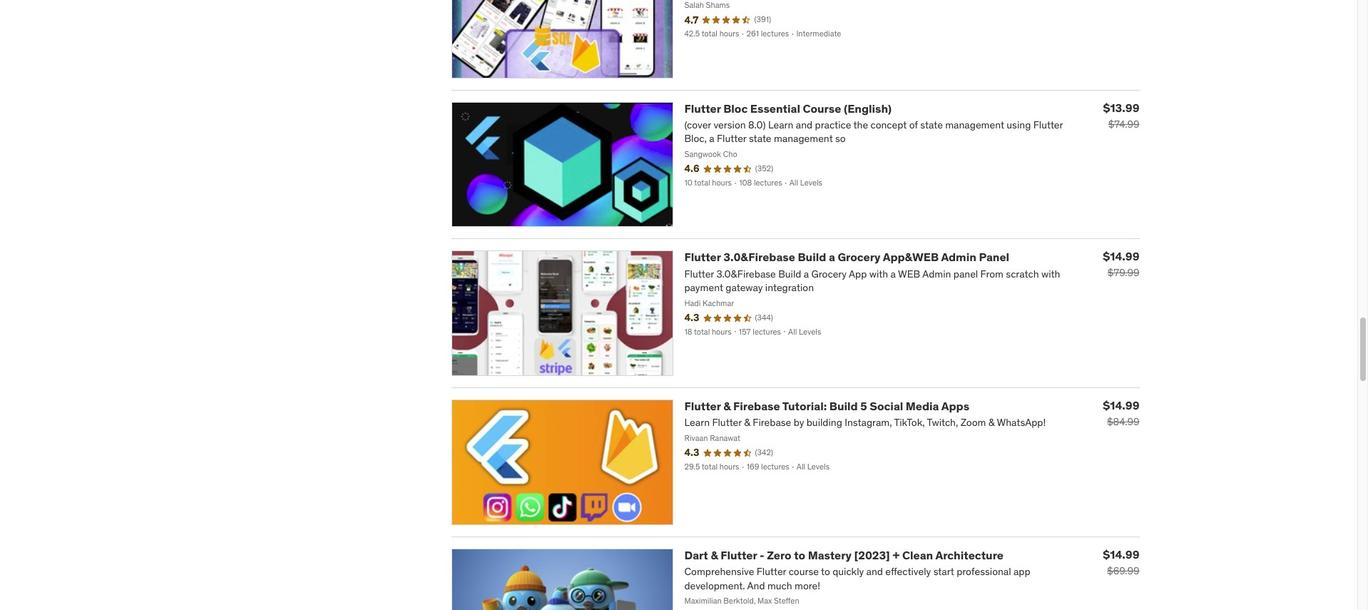 Task type: describe. For each thing, give the bounding box(es) containing it.
[2023]
[[855, 548, 891, 562]]

essential
[[751, 101, 801, 115]]

tutorial:
[[783, 399, 827, 413]]

$69.99
[[1108, 564, 1140, 577]]

-
[[760, 548, 765, 562]]

social
[[870, 399, 904, 413]]

flutter & firebase tutorial: build 5 social media apps link
[[685, 399, 970, 413]]

flutter for flutter bloc essential course (english)
[[685, 101, 721, 115]]

$14.99 $69.99
[[1104, 547, 1140, 577]]

$84.99
[[1107, 415, 1140, 428]]

flutter & firebase tutorial: build 5 social media apps
[[685, 399, 970, 413]]

flutter 3.0&firebase build a grocery app&web admin panel link
[[685, 250, 1010, 264]]

& for firebase
[[724, 399, 731, 413]]

$14.99 $79.99
[[1104, 249, 1140, 279]]

firebase
[[734, 399, 780, 413]]

flutter bloc essential course (english) link
[[685, 101, 892, 115]]

dart
[[685, 548, 709, 562]]

3.0&firebase
[[724, 250, 796, 264]]

media
[[906, 399, 939, 413]]

$14.99 for dart & flutter - zero to mastery [2023] + clean architecture
[[1104, 547, 1140, 562]]

grocery
[[838, 250, 881, 264]]



Task type: vqa. For each thing, say whether or not it's contained in the screenshot.
leftmost &
yes



Task type: locate. For each thing, give the bounding box(es) containing it.
admin
[[942, 250, 977, 264]]

to
[[794, 548, 806, 562]]

flutter left -
[[721, 548, 757, 562]]

5
[[861, 399, 868, 413]]

1 vertical spatial $14.99
[[1104, 398, 1140, 413]]

$13.99
[[1104, 100, 1140, 115]]

clean
[[903, 548, 934, 562]]

0 vertical spatial &
[[724, 399, 731, 413]]

2 $14.99 from the top
[[1104, 398, 1140, 413]]

flutter left "firebase"
[[685, 399, 721, 413]]

a
[[829, 250, 836, 264]]

3 $14.99 from the top
[[1104, 547, 1140, 562]]

$14.99 up $84.99
[[1104, 398, 1140, 413]]

0 horizontal spatial build
[[798, 250, 827, 264]]

build left a
[[798, 250, 827, 264]]

& right dart
[[711, 548, 718, 562]]

$13.99 $74.99
[[1104, 100, 1140, 130]]

architecture
[[936, 548, 1004, 562]]

+
[[893, 548, 900, 562]]

1 horizontal spatial &
[[724, 399, 731, 413]]

& left "firebase"
[[724, 399, 731, 413]]

$14.99 up $79.99
[[1104, 249, 1140, 264]]

zero
[[767, 548, 792, 562]]

1 horizontal spatial build
[[830, 399, 858, 413]]

dart & flutter - zero to mastery [2023] + clean architecture
[[685, 548, 1004, 562]]

course
[[803, 101, 842, 115]]

1 $14.99 from the top
[[1104, 249, 1140, 264]]

(english)
[[844, 101, 892, 115]]

$14.99 for flutter & firebase tutorial: build 5 social media apps
[[1104, 398, 1140, 413]]

flutter left bloc
[[685, 101, 721, 115]]

flutter bloc essential course (english)
[[685, 101, 892, 115]]

flutter left the 3.0&firebase
[[685, 250, 721, 264]]

panel
[[979, 250, 1010, 264]]

0 vertical spatial build
[[798, 250, 827, 264]]

$14.99 $84.99
[[1104, 398, 1140, 428]]

flutter 3.0&firebase build a grocery app&web admin panel
[[685, 250, 1010, 264]]

$14.99 for flutter 3.0&firebase build a grocery app&web admin panel
[[1104, 249, 1140, 264]]

1 vertical spatial &
[[711, 548, 718, 562]]

$74.99
[[1109, 117, 1140, 130]]

build left 5
[[830, 399, 858, 413]]

flutter for flutter & firebase tutorial: build 5 social media apps
[[685, 399, 721, 413]]

0 horizontal spatial &
[[711, 548, 718, 562]]

flutter for flutter 3.0&firebase build a grocery app&web admin panel
[[685, 250, 721, 264]]

$79.99
[[1108, 266, 1140, 279]]

1 vertical spatial build
[[830, 399, 858, 413]]

&
[[724, 399, 731, 413], [711, 548, 718, 562]]

$14.99 up $69.99
[[1104, 547, 1140, 562]]

0 vertical spatial $14.99
[[1104, 249, 1140, 264]]

2 vertical spatial $14.99
[[1104, 547, 1140, 562]]

dart & flutter - zero to mastery [2023] + clean architecture link
[[685, 548, 1004, 562]]

& for flutter
[[711, 548, 718, 562]]

apps
[[942, 399, 970, 413]]

flutter
[[685, 101, 721, 115], [685, 250, 721, 264], [685, 399, 721, 413], [721, 548, 757, 562]]

bloc
[[724, 101, 748, 115]]

build
[[798, 250, 827, 264], [830, 399, 858, 413]]

app&web
[[883, 250, 939, 264]]

mastery
[[808, 548, 852, 562]]

$14.99
[[1104, 249, 1140, 264], [1104, 398, 1140, 413], [1104, 547, 1140, 562]]



